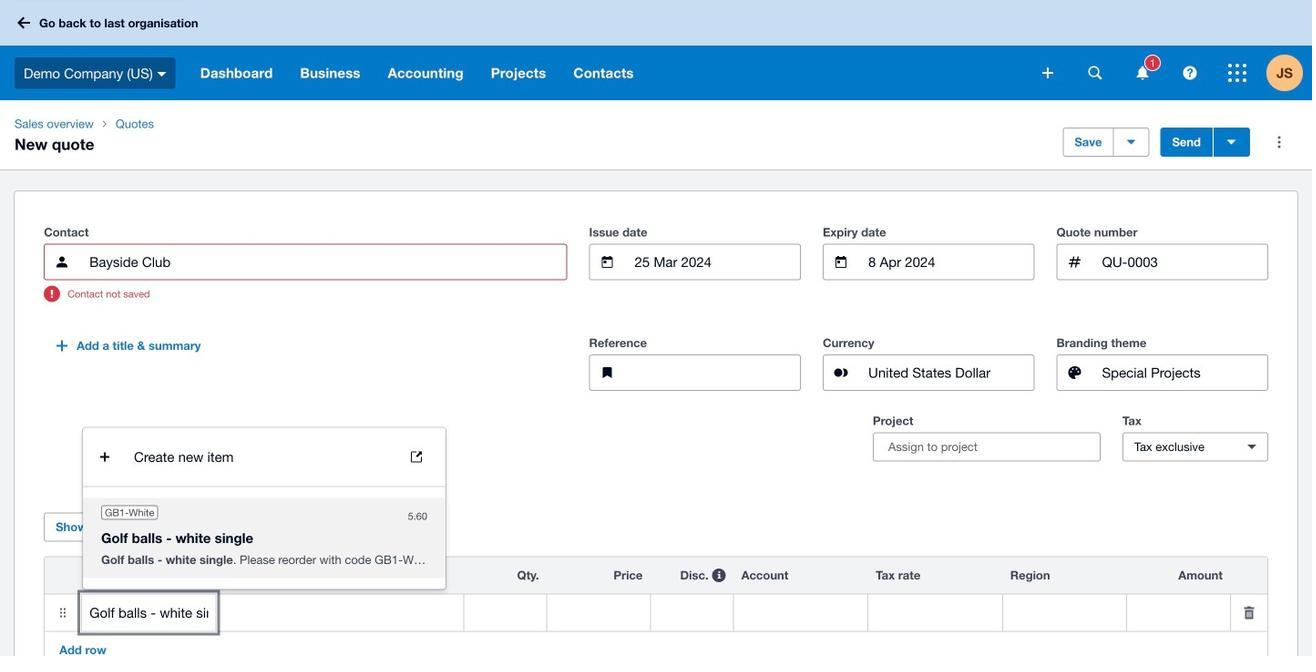 Task type: vqa. For each thing, say whether or not it's contained in the screenshot.
list box
yes



Task type: describe. For each thing, give the bounding box(es) containing it.
2 horizontal spatial svg image
[[1229, 64, 1247, 82]]

remove row image
[[1231, 595, 1268, 631]]

0 horizontal spatial svg image
[[157, 72, 167, 76]]



Task type: locate. For each thing, give the bounding box(es) containing it.
group
[[83, 428, 446, 589]]

None text field
[[633, 355, 800, 390]]

list box
[[83, 428, 446, 589]]

overflow menu image
[[1261, 124, 1298, 160]]

1 horizontal spatial svg image
[[1183, 66, 1197, 80]]

None field
[[88, 245, 566, 279], [633, 245, 800, 279], [867, 245, 1034, 279], [1100, 355, 1268, 390], [82, 595, 216, 631], [464, 595, 546, 631], [547, 595, 650, 631], [651, 595, 733, 631], [734, 595, 868, 631], [869, 595, 1002, 631], [1003, 595, 1127, 631], [1127, 595, 1230, 631], [88, 245, 566, 279], [633, 245, 800, 279], [867, 245, 1034, 279], [1100, 355, 1268, 390], [82, 595, 216, 631], [464, 595, 546, 631], [547, 595, 650, 631], [651, 595, 733, 631], [734, 595, 868, 631], [869, 595, 1002, 631], [1003, 595, 1127, 631], [1127, 595, 1230, 631]]

svg image
[[1229, 64, 1247, 82], [1183, 66, 1197, 80], [157, 72, 167, 76]]

banner
[[0, 0, 1312, 100]]

line items element
[[44, 556, 1269, 656]]

drag handle image
[[45, 595, 81, 631]]

svg image
[[17, 17, 30, 29], [1089, 66, 1102, 80], [1137, 66, 1149, 80], [1043, 67, 1054, 78]]

None text field
[[1100, 245, 1268, 279], [217, 595, 463, 631], [1100, 245, 1268, 279], [217, 595, 463, 631]]



